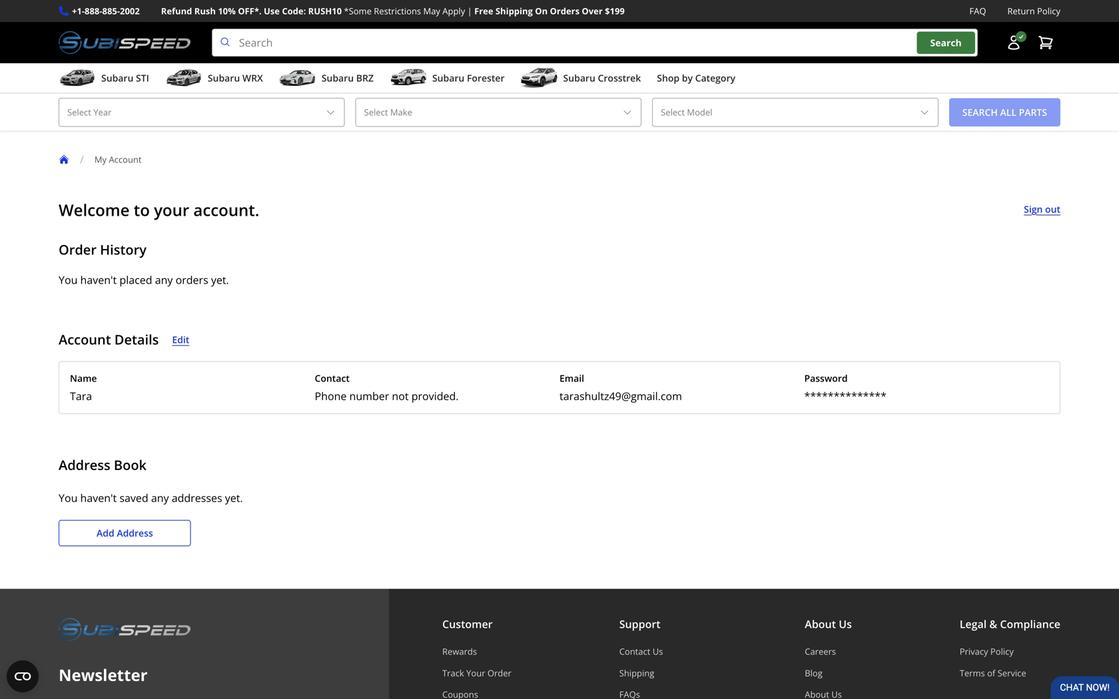 Task type: vqa. For each thing, say whether or not it's contained in the screenshot.
"Subaru STI"
yes



Task type: describe. For each thing, give the bounding box(es) containing it.
add address
[[97, 527, 153, 540]]

orders
[[176, 273, 208, 287]]

select make image
[[622, 107, 633, 118]]

email tarashultz49@gmail.com
[[560, 372, 682, 404]]

contact us
[[620, 646, 663, 658]]

return policy link
[[1008, 4, 1061, 18]]

**************
[[805, 389, 887, 404]]

support
[[620, 617, 661, 632]]

sign
[[1024, 203, 1043, 216]]

subaru crosstrek button
[[521, 66, 641, 93]]

search input field
[[212, 29, 978, 57]]

+1-
[[72, 5, 85, 17]]

my account link
[[95, 154, 152, 166]]

legal & compliance
[[960, 617, 1061, 632]]

password **************
[[805, 372, 887, 404]]

over
[[582, 5, 603, 17]]

apply
[[443, 5, 465, 17]]

edit
[[172, 334, 189, 346]]

refund
[[161, 5, 192, 17]]

yet. for you haven't placed any orders yet.
[[211, 273, 229, 287]]

open widget image
[[7, 661, 39, 693]]

any for placed
[[155, 273, 173, 287]]

of
[[988, 668, 996, 680]]

terms of service
[[960, 668, 1027, 680]]

10%
[[218, 5, 236, 17]]

subaru brz
[[322, 72, 374, 84]]

contact us link
[[620, 646, 697, 658]]

my
[[95, 154, 107, 166]]

about
[[805, 617, 836, 632]]

+1-888-885-2002 link
[[72, 4, 140, 18]]

add
[[97, 527, 114, 540]]

provided.
[[412, 389, 459, 404]]

haven't for saved
[[80, 491, 117, 505]]

add address link
[[59, 520, 191, 547]]

sti
[[136, 72, 149, 84]]

faq
[[970, 5, 987, 17]]

Select Make button
[[356, 98, 642, 127]]

/
[[80, 152, 84, 167]]

us for about us
[[839, 617, 852, 632]]

number
[[350, 389, 389, 404]]

return policy
[[1008, 5, 1061, 17]]

$199
[[605, 5, 625, 17]]

placed
[[120, 273, 152, 287]]

code:
[[282, 5, 306, 17]]

0 horizontal spatial address
[[59, 456, 110, 474]]

subaru for subaru sti
[[101, 72, 134, 84]]

rush10
[[308, 5, 342, 17]]

885-
[[102, 5, 120, 17]]

return
[[1008, 5, 1035, 17]]

customer
[[442, 617, 493, 632]]

sign out button
[[1024, 202, 1061, 217]]

shop by category
[[657, 72, 736, 84]]

restrictions
[[374, 5, 421, 17]]

refund rush 10% off*. use code: rush10 *some restrictions may apply | free shipping on orders over $199
[[161, 5, 625, 17]]

888-
[[85, 5, 102, 17]]

subaru wrx
[[208, 72, 263, 84]]

1 vertical spatial shipping
[[620, 668, 655, 680]]

about us
[[805, 617, 852, 632]]

wrx
[[242, 72, 263, 84]]

brz
[[356, 72, 374, 84]]

edit link
[[172, 332, 189, 348]]

free
[[475, 5, 493, 17]]

rush
[[194, 5, 216, 17]]

subaru for subaru wrx
[[208, 72, 240, 84]]

a subaru forester thumbnail image image
[[390, 68, 427, 88]]

policy for privacy policy
[[991, 646, 1014, 658]]

|
[[468, 5, 472, 17]]

select model image
[[919, 107, 930, 118]]

orders
[[550, 5, 580, 17]]

phone
[[315, 389, 347, 404]]

welcome to your account.
[[59, 199, 259, 221]]

newsletter
[[59, 665, 148, 686]]

name tara
[[70, 372, 97, 404]]

Select Year button
[[59, 98, 345, 127]]

subaru for subaru forester
[[432, 72, 465, 84]]

a subaru crosstrek thumbnail image image
[[521, 68, 558, 88]]

welcome
[[59, 199, 130, 221]]

service
[[998, 668, 1027, 680]]

0 horizontal spatial shipping
[[496, 5, 533, 17]]

to
[[134, 199, 150, 221]]

blog
[[805, 668, 823, 680]]

subaru sti
[[101, 72, 149, 84]]

policy for return policy
[[1038, 5, 1061, 17]]

you for you haven't saved any addresses yet.
[[59, 491, 78, 505]]

blog link
[[805, 668, 852, 680]]

rewards link
[[442, 646, 512, 658]]

yet. for you haven't saved any addresses yet.
[[225, 491, 243, 505]]



Task type: locate. For each thing, give the bounding box(es) containing it.
saved
[[120, 491, 148, 505]]

0 vertical spatial subispeed logo image
[[59, 29, 190, 57]]

contact down support
[[620, 646, 651, 658]]

us
[[839, 617, 852, 632], [653, 646, 663, 658]]

order history
[[59, 241, 147, 259]]

us up shipping link
[[653, 646, 663, 658]]

subaru brz button
[[279, 66, 374, 93]]

any left orders
[[155, 273, 173, 287]]

privacy
[[960, 646, 989, 658]]

subaru down search input field
[[563, 72, 596, 84]]

1 vertical spatial policy
[[991, 646, 1014, 658]]

my account
[[95, 154, 142, 166]]

track your order link
[[442, 668, 512, 680]]

terms
[[960, 668, 985, 680]]

yet.
[[211, 273, 229, 287], [225, 491, 243, 505]]

2 you from the top
[[59, 491, 78, 505]]

1 subispeed logo image from the top
[[59, 29, 190, 57]]

subispeed logo image
[[59, 29, 190, 57], [59, 616, 190, 644]]

you haven't saved any addresses yet.
[[59, 491, 243, 505]]

0 vertical spatial order
[[59, 241, 97, 259]]

0 horizontal spatial order
[[59, 241, 97, 259]]

policy up terms of service link
[[991, 646, 1014, 658]]

home image
[[59, 154, 69, 165]]

0 vertical spatial haven't
[[80, 273, 117, 287]]

subaru for subaru crosstrek
[[563, 72, 596, 84]]

subaru wrx button
[[165, 66, 263, 93]]

subaru forester button
[[390, 66, 505, 93]]

a subaru sti thumbnail image image
[[59, 68, 96, 88]]

privacy policy link
[[960, 646, 1061, 658]]

contact up phone
[[315, 372, 350, 385]]

on
[[535, 5, 548, 17]]

rewards
[[442, 646, 477, 658]]

subaru sti button
[[59, 66, 149, 93]]

us right about
[[839, 617, 852, 632]]

0 vertical spatial any
[[155, 273, 173, 287]]

by
[[682, 72, 693, 84]]

1 vertical spatial contact
[[620, 646, 651, 658]]

a subaru wrx thumbnail image image
[[165, 68, 202, 88]]

order right your
[[488, 668, 512, 680]]

1 horizontal spatial contact
[[620, 646, 651, 658]]

1 horizontal spatial us
[[839, 617, 852, 632]]

careers link
[[805, 646, 852, 658]]

subaru left sti
[[101, 72, 134, 84]]

select year image
[[326, 107, 336, 118]]

1 vertical spatial address
[[117, 527, 153, 540]]

0 vertical spatial yet.
[[211, 273, 229, 287]]

any for saved
[[151, 491, 169, 505]]

crosstrek
[[598, 72, 641, 84]]

account.
[[194, 199, 259, 221]]

0 horizontal spatial contact
[[315, 372, 350, 385]]

1 vertical spatial yet.
[[225, 491, 243, 505]]

search
[[931, 36, 962, 49]]

0 vertical spatial us
[[839, 617, 852, 632]]

account right my
[[109, 154, 142, 166]]

category
[[695, 72, 736, 84]]

&
[[990, 617, 998, 632]]

policy right return at right top
[[1038, 5, 1061, 17]]

1 horizontal spatial address
[[117, 527, 153, 540]]

subaru left forester
[[432, 72, 465, 84]]

0 horizontal spatial policy
[[991, 646, 1014, 658]]

yet. right orders
[[211, 273, 229, 287]]

1 vertical spatial any
[[151, 491, 169, 505]]

you down address book
[[59, 491, 78, 505]]

1 you from the top
[[59, 273, 78, 287]]

1 vertical spatial account
[[59, 331, 111, 349]]

0 vertical spatial address
[[59, 456, 110, 474]]

haven't for placed
[[80, 273, 117, 287]]

subaru left the wrx
[[208, 72, 240, 84]]

addresses
[[172, 491, 222, 505]]

privacy policy
[[960, 646, 1014, 658]]

tarashultz49@gmail.com
[[560, 389, 682, 404]]

shipping left "on"
[[496, 5, 533, 17]]

0 vertical spatial contact
[[315, 372, 350, 385]]

not
[[392, 389, 409, 404]]

haven't down address book
[[80, 491, 117, 505]]

your
[[467, 668, 485, 680]]

contact for phone
[[315, 372, 350, 385]]

search button
[[917, 32, 975, 54]]

0 vertical spatial policy
[[1038, 5, 1061, 17]]

you
[[59, 273, 78, 287], [59, 491, 78, 505]]

shipping down contact us
[[620, 668, 655, 680]]

any right the saved
[[151, 491, 169, 505]]

any
[[155, 273, 173, 287], [151, 491, 169, 505]]

shipping
[[496, 5, 533, 17], [620, 668, 655, 680]]

address left book
[[59, 456, 110, 474]]

1 vertical spatial haven't
[[80, 491, 117, 505]]

subaru left brz
[[322, 72, 354, 84]]

may
[[423, 5, 440, 17]]

track your order
[[442, 668, 512, 680]]

a subaru brz thumbnail image image
[[279, 68, 316, 88]]

2 subaru from the left
[[208, 72, 240, 84]]

2 haven't from the top
[[80, 491, 117, 505]]

1 vertical spatial us
[[653, 646, 663, 658]]

0 vertical spatial shipping
[[496, 5, 533, 17]]

1 horizontal spatial shipping
[[620, 668, 655, 680]]

yet. right addresses
[[225, 491, 243, 505]]

faq link
[[970, 4, 987, 18]]

shop by category button
[[657, 66, 736, 93]]

you haven't placed any orders yet.
[[59, 273, 229, 287]]

account up name
[[59, 331, 111, 349]]

subaru for subaru brz
[[322, 72, 354, 84]]

policy
[[1038, 5, 1061, 17], [991, 646, 1014, 658]]

1 vertical spatial you
[[59, 491, 78, 505]]

5 subaru from the left
[[563, 72, 596, 84]]

0 vertical spatial account
[[109, 154, 142, 166]]

3 subaru from the left
[[322, 72, 354, 84]]

your
[[154, 199, 189, 221]]

details
[[114, 331, 159, 349]]

subaru forester
[[432, 72, 505, 84]]

forester
[[467, 72, 505, 84]]

contact phone number not provided.
[[315, 372, 459, 404]]

2002
[[120, 5, 140, 17]]

careers
[[805, 646, 836, 658]]

compliance
[[1000, 617, 1061, 632]]

account
[[109, 154, 142, 166], [59, 331, 111, 349]]

Select Model button
[[652, 98, 939, 127]]

track
[[442, 668, 464, 680]]

us for contact us
[[653, 646, 663, 658]]

contact inside contact phone number not provided.
[[315, 372, 350, 385]]

subispeed logo image up newsletter
[[59, 616, 190, 644]]

shipping link
[[620, 668, 697, 680]]

password
[[805, 372, 848, 385]]

you down order history
[[59, 273, 78, 287]]

order down welcome
[[59, 241, 97, 259]]

1 subaru from the left
[[101, 72, 134, 84]]

off*.
[[238, 5, 262, 17]]

history
[[100, 241, 147, 259]]

address
[[59, 456, 110, 474], [117, 527, 153, 540]]

0 horizontal spatial us
[[653, 646, 663, 658]]

contact for us
[[620, 646, 651, 658]]

order
[[59, 241, 97, 259], [488, 668, 512, 680]]

1 vertical spatial subispeed logo image
[[59, 616, 190, 644]]

2 subispeed logo image from the top
[[59, 616, 190, 644]]

subaru
[[101, 72, 134, 84], [208, 72, 240, 84], [322, 72, 354, 84], [432, 72, 465, 84], [563, 72, 596, 84]]

haven't
[[80, 273, 117, 287], [80, 491, 117, 505]]

0 vertical spatial you
[[59, 273, 78, 287]]

address right the add at the left bottom of the page
[[117, 527, 153, 540]]

button image
[[1006, 35, 1022, 51]]

account details
[[59, 331, 159, 349]]

1 haven't from the top
[[80, 273, 117, 287]]

shop
[[657, 72, 680, 84]]

subispeed logo image down 2002
[[59, 29, 190, 57]]

*some
[[344, 5, 372, 17]]

1 horizontal spatial policy
[[1038, 5, 1061, 17]]

1 vertical spatial order
[[488, 668, 512, 680]]

4 subaru from the left
[[432, 72, 465, 84]]

+1-888-885-2002
[[72, 5, 140, 17]]

you for you haven't placed any orders yet.
[[59, 273, 78, 287]]

sign out
[[1024, 203, 1061, 216]]

1 horizontal spatial order
[[488, 668, 512, 680]]

haven't down order history
[[80, 273, 117, 287]]

subaru crosstrek
[[563, 72, 641, 84]]



